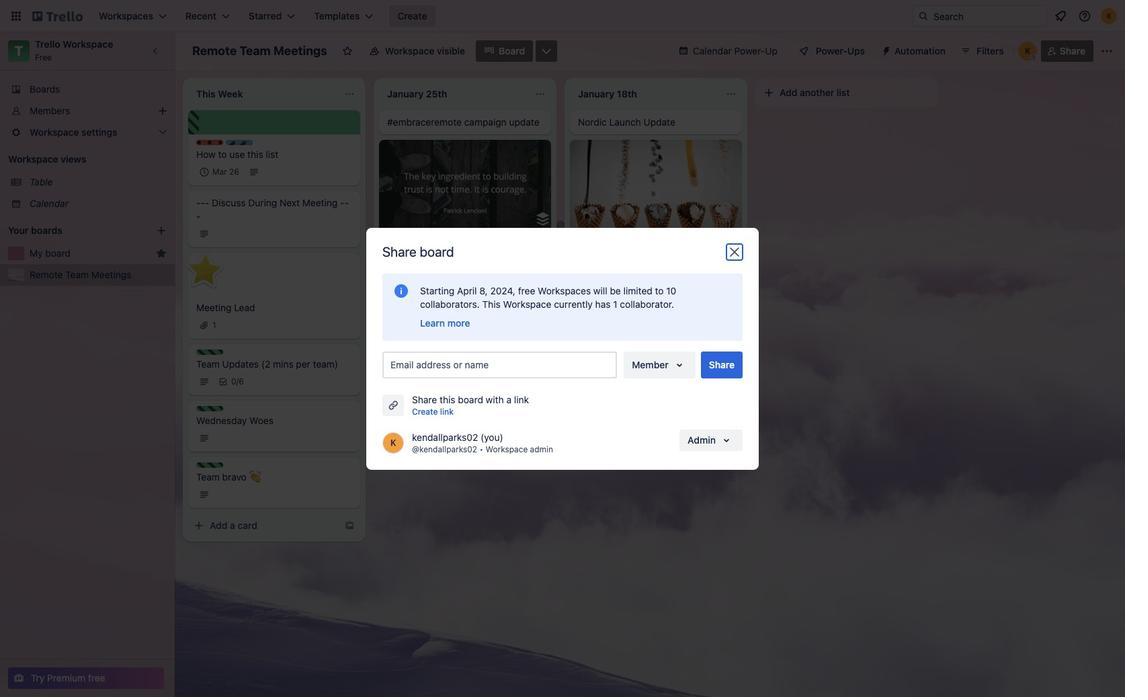 Task type: describe. For each thing, give the bounding box(es) containing it.
nordic launch update
[[578, 116, 675, 128]]

#embraceremote campaign update
[[387, 116, 540, 128]]

workspace navigation collapse icon image
[[147, 42, 165, 60]]

free inside starting april 8, 2024, free workspaces will be limited to 10 collaborators.
[[518, 285, 535, 296]]

mortem
[[640, 308, 674, 319]]

color: green, title: "recurring item" element for wednesday woes
[[196, 406, 223, 411]]

list inside button
[[837, 87, 850, 98]]

free
[[35, 52, 52, 63]]

up
[[765, 45, 778, 56]]

board for my board
[[45, 247, 71, 259]]

team bravo 👏 link
[[196, 471, 352, 484]]

post-
[[616, 308, 640, 319]]

updates
[[222, 358, 259, 370]]

webinar post-mortem
[[578, 308, 674, 319]]

filters button
[[957, 40, 1008, 62]]

(2
[[261, 358, 270, 370]]

team bravo 👏
[[196, 471, 261, 483]]

campaign
[[464, 116, 507, 128]]

remote team meetings link
[[30, 268, 167, 282]]

at
[[472, 297, 481, 308]]

try
[[31, 672, 45, 684]]

remote work campaign: the scoop
[[578, 246, 705, 271]]

26
[[229, 167, 239, 177]]

add a card for add a card button to the middle
[[401, 359, 448, 370]]

1 vertical spatial link
[[440, 406, 454, 416]]

strategic influence at work: bootcamp takeaways
[[387, 297, 509, 322]]

color: green, title: "recurring item" element for team bravo 👏
[[196, 462, 223, 468]]

members
[[30, 105, 70, 116]]

power-ups button
[[789, 40, 873, 62]]

meeting inside the --- discuss during next meeting -- -
[[302, 197, 338, 208]]

collaborators.
[[420, 298, 480, 310]]

calendar for calendar
[[30, 198, 69, 209]]

1 horizontal spatial link
[[514, 394, 529, 405]]

views
[[61, 153, 86, 165]]

team inside text field
[[240, 44, 271, 58]]

0 / 6
[[231, 376, 244, 387]]

card for add a card button to the middle
[[429, 359, 448, 370]]

1 power- from the left
[[734, 45, 765, 56]]

brief
[[387, 235, 408, 246]]

@kendallparks02
[[412, 444, 477, 454]]

power-ups
[[816, 45, 865, 56]]

remote work campaign: the scoop link
[[578, 246, 734, 272]]

how to use this list link
[[196, 148, 352, 161]]

workspace inside button
[[385, 45, 434, 56]]

work:
[[483, 297, 509, 308]]

more
[[448, 317, 470, 328]]

1 right 'will'
[[613, 278, 617, 288]]

automation button
[[876, 40, 954, 62]]

0 vertical spatial this
[[247, 149, 263, 160]]

workspace inside trello workspace free
[[63, 38, 113, 50]]

campaign:
[[639, 246, 685, 258]]

currently
[[554, 298, 593, 310]]

1 vertical spatial kendallparks02 (kendallparks02) image
[[382, 432, 404, 453]]

learn more link
[[420, 316, 470, 330]]

--- discuss during next meeting -- -
[[196, 197, 349, 222]]

workspace visible
[[385, 45, 465, 56]]

color: sky, title: none image
[[226, 140, 253, 145]]

create from template… image
[[344, 520, 355, 531]]

/ for 6
[[236, 376, 239, 387]]

a down learn
[[421, 359, 426, 370]]

create link button
[[412, 405, 454, 418]]

wednesday woes
[[196, 415, 274, 426]]

your
[[8, 225, 29, 236]]

board
[[499, 45, 525, 56]]

meetings inside remote team meetings text field
[[274, 44, 327, 58]]

this inside the share this board with a link create link
[[440, 394, 455, 405]]

your boards with 2 items element
[[8, 223, 136, 239]]

workspace visible button
[[361, 40, 473, 62]]

power- inside button
[[816, 45, 848, 56]]

scoop
[[578, 260, 606, 271]]

lead
[[234, 302, 255, 313]]

nordic
[[578, 116, 607, 128]]

table link
[[30, 175, 167, 189]]

boards
[[31, 225, 62, 236]]

be
[[610, 285, 621, 296]]

limited
[[624, 285, 653, 296]]

add another list
[[780, 87, 850, 98]]

trello workspace free
[[35, 38, 113, 63]]

0 vertical spatial share button
[[1041, 40, 1094, 62]]

1 down share board
[[422, 267, 426, 277]]

my board
[[30, 247, 71, 259]]

boards link
[[0, 79, 175, 100]]

create button
[[390, 5, 435, 27]]

add a card button for create from template… icon
[[570, 352, 718, 373]]

add inside button
[[780, 87, 798, 98]]

calendar power-up link
[[670, 40, 786, 62]]

color: red, title: none image
[[196, 140, 223, 145]]

workspace views
[[8, 153, 86, 165]]

2 horizontal spatial card
[[619, 356, 639, 368]]

0 for 0 / 6
[[231, 376, 236, 387]]

launch
[[609, 116, 641, 128]]

create from template… image
[[726, 357, 737, 368]]

per
[[296, 358, 310, 370]]

1 horizontal spatial add a card button
[[379, 354, 527, 375]]

this
[[482, 298, 501, 310]]

how to use this list
[[196, 149, 278, 160]]

create inside button
[[398, 10, 427, 22]]

artificial
[[473, 235, 509, 246]]

0 for 0 / 8
[[449, 267, 454, 277]]

Board name text field
[[186, 40, 334, 62]]

visible
[[437, 45, 465, 56]]

workspace inside kendallparks02 (you) @kendallparks02 • workspace admin
[[486, 444, 528, 454]]

another
[[800, 87, 834, 98]]

to inside starting april 8, 2024, free workspaces will be limited to 10 collaborators.
[[655, 285, 664, 296]]

bootcamp
[[387, 310, 431, 322]]

webinar
[[578, 308, 614, 319]]

starred icon image
[[156, 248, 167, 259]]

update
[[509, 116, 540, 128]]

harmony
[[387, 248, 427, 260]]

mins
[[273, 358, 294, 370]]

0 vertical spatial to
[[218, 149, 227, 160]]



Task type: locate. For each thing, give the bounding box(es) containing it.
meeting right next
[[302, 197, 338, 208]]

1 horizontal spatial meetings
[[274, 44, 327, 58]]

card down learn more link
[[429, 359, 448, 370]]

0 vertical spatial meetings
[[274, 44, 327, 58]]

board up 0 / 8
[[420, 244, 454, 259]]

1 horizontal spatial /
[[454, 267, 456, 277]]

card down 'post-'
[[619, 356, 639, 368]]

1 vertical spatial list
[[266, 149, 278, 160]]

0 horizontal spatial 0
[[231, 376, 236, 387]]

free right 2024,
[[518, 285, 535, 296]]

add a card for create from template… image add a card button
[[210, 520, 257, 531]]

boards
[[30, 83, 60, 95]]

1 horizontal spatial calendar
[[693, 45, 732, 56]]

close image
[[727, 244, 743, 260]]

0 vertical spatial create
[[398, 10, 427, 22]]

0 horizontal spatial list
[[266, 149, 278, 160]]

board inside the share this board with a link create link
[[458, 394, 483, 405]]

color: green, title: "recurring item" element up wednesday
[[196, 406, 223, 411]]

t link
[[8, 40, 30, 62]]

color: green, title: "recurring item" element up updates
[[196, 350, 223, 355]]

star or unstar board image
[[342, 46, 353, 56]]

add a card down bravo
[[210, 520, 257, 531]]

1 vertical spatial this
[[440, 394, 455, 405]]

add a card
[[592, 356, 639, 368], [401, 359, 448, 370], [210, 520, 257, 531]]

workspace down (you)
[[486, 444, 528, 454]]

free right premium
[[88, 672, 105, 684]]

mar
[[212, 167, 227, 177]]

wednesday
[[196, 415, 247, 426]]

ups
[[848, 45, 865, 56]]

1 vertical spatial color: green, title: "recurring item" element
[[196, 406, 223, 411]]

add a card down learn
[[401, 359, 448, 370]]

list right use
[[266, 149, 278, 160]]

1 color: green, title: "recurring item" element from the top
[[196, 350, 223, 355]]

remote for remote work campaign: the scoop "link"
[[578, 246, 611, 258]]

remote team meetings inside text field
[[192, 44, 327, 58]]

0 horizontal spatial add a card button
[[188, 515, 336, 536]]

2 horizontal spatial add a card
[[592, 356, 639, 368]]

board left "with"
[[458, 394, 483, 405]]

try premium free button
[[8, 668, 164, 689]]

kendallparks02 (kendallparks02) image left @kendallparks02
[[382, 432, 404, 453]]

0
[[449, 267, 454, 277], [231, 376, 236, 387]]

2 vertical spatial remote
[[30, 269, 63, 280]]

2 color: green, title: "recurring item" element from the top
[[196, 406, 223, 411]]

meetings left 'star or unstar board' image
[[274, 44, 327, 58]]

bravo
[[222, 471, 247, 483]]

add a card button for create from template… image
[[188, 515, 336, 536]]

1 vertical spatial free
[[88, 672, 105, 684]]

trello workspace link
[[35, 38, 113, 50]]

try premium free
[[31, 672, 105, 684]]

0 horizontal spatial kendallparks02 (kendallparks02) image
[[382, 432, 404, 453]]

8
[[456, 267, 461, 277]]

strategic
[[387, 297, 427, 308]]

board for share board
[[420, 244, 454, 259]]

add down webinar
[[592, 356, 609, 368]]

to left 10
[[655, 285, 664, 296]]

discussion
[[410, 235, 457, 246]]

color: green, title: "recurring item" element up "team bravo 👏"
[[196, 462, 223, 468]]

Mar 26 checkbox
[[196, 164, 243, 180]]

meeting lead
[[196, 302, 255, 313]]

Email address or name text field
[[391, 355, 615, 374]]

members link
[[0, 100, 175, 122]]

1 vertical spatial share button
[[701, 351, 743, 378]]

add board image
[[156, 225, 167, 236]]

0 left 6
[[231, 376, 236, 387]]

april
[[457, 285, 477, 296]]

3 color: green, title: "recurring item" element from the top
[[196, 462, 223, 468]]

meetings inside remote team meetings 'link'
[[91, 269, 131, 280]]

link up kendallparks02
[[440, 406, 454, 416]]

1 horizontal spatial power-
[[816, 45, 848, 56]]

1 right "has"
[[613, 298, 618, 310]]

collaborator.
[[620, 298, 674, 310]]

filters
[[977, 45, 1004, 56]]

color: green, title: "recurring item" element
[[196, 350, 223, 355], [196, 406, 223, 411], [196, 462, 223, 468]]

0 horizontal spatial link
[[440, 406, 454, 416]]

6
[[239, 376, 244, 387]]

0 vertical spatial kendallparks02 (kendallparks02) image
[[1018, 42, 1037, 60]]

1 horizontal spatial this
[[440, 394, 455, 405]]

search image
[[918, 11, 929, 22]]

-
[[196, 197, 201, 208], [201, 197, 205, 208], [205, 197, 209, 208], [340, 197, 345, 208], [344, 197, 349, 208], [196, 210, 201, 222]]

discuss
[[212, 197, 246, 208]]

brief discussion on artificial harmony link
[[387, 234, 543, 261]]

2 vertical spatial color: green, title: "recurring item" element
[[196, 462, 223, 468]]

with
[[486, 394, 504, 405]]

0 horizontal spatial power-
[[734, 45, 765, 56]]

0 vertical spatial 0
[[449, 267, 454, 277]]

1
[[422, 267, 426, 277], [613, 278, 617, 288], [613, 298, 618, 310], [212, 320, 216, 330]]

create inside the share this board with a link create link
[[412, 406, 438, 416]]

2 power- from the left
[[816, 45, 848, 56]]

add down "team bravo 👏"
[[210, 520, 227, 531]]

my board link
[[30, 247, 151, 260]]

remote right workspace navigation collapse icon
[[192, 44, 237, 58]]

workspace down create button
[[385, 45, 434, 56]]

2 horizontal spatial add a card button
[[570, 352, 718, 373]]

remote up the scoop
[[578, 246, 611, 258]]

t
[[15, 43, 23, 58]]

remote
[[192, 44, 237, 58], [578, 246, 611, 258], [30, 269, 63, 280]]

meetings down my board link
[[91, 269, 131, 280]]

1 vertical spatial meetings
[[91, 269, 131, 280]]

1 vertical spatial to
[[655, 285, 664, 296]]

this up kendallparks02
[[440, 394, 455, 405]]

strategic influence at work: bootcamp takeaways link
[[387, 296, 543, 323]]

#embraceremote
[[387, 116, 462, 128]]

Search field
[[929, 6, 1047, 26]]

0 vertical spatial remote team meetings
[[192, 44, 327, 58]]

0 horizontal spatial this
[[247, 149, 263, 160]]

primary element
[[0, 0, 1125, 32]]

the
[[688, 246, 705, 258]]

during
[[248, 197, 277, 208]]

workspace up table
[[8, 153, 58, 165]]

a
[[612, 356, 617, 368], [421, 359, 426, 370], [507, 394, 512, 405], [230, 520, 235, 531]]

8,
[[480, 285, 488, 296]]

1 horizontal spatial card
[[429, 359, 448, 370]]

0 horizontal spatial meetings
[[91, 269, 131, 280]]

0 / 8
[[449, 267, 461, 277]]

0 horizontal spatial free
[[88, 672, 105, 684]]

0 left 8
[[449, 267, 454, 277]]

card down 👏
[[238, 520, 257, 531]]

remote for remote team meetings 'link'
[[30, 269, 63, 280]]

calendar down table
[[30, 198, 69, 209]]

add a card button down learn more link
[[379, 354, 527, 375]]

will
[[594, 285, 607, 296]]

calendar link
[[30, 197, 167, 210]]

add down bootcamp
[[401, 359, 418, 370]]

0 horizontal spatial calendar
[[30, 198, 69, 209]]

0 vertical spatial remote
[[192, 44, 237, 58]]

team)
[[313, 358, 338, 370]]

mar 26
[[212, 167, 239, 177]]

learn
[[420, 317, 445, 328]]

premium
[[47, 672, 85, 684]]

member
[[632, 359, 669, 370]]

admin
[[688, 434, 716, 445]]

0 vertical spatial meeting
[[302, 197, 338, 208]]

1 down meeting lead
[[212, 320, 216, 330]]

to left use
[[218, 149, 227, 160]]

0 vertical spatial link
[[514, 394, 529, 405]]

this workspace currently has 1 collaborator.
[[482, 298, 674, 310]]

show menu image
[[1100, 44, 1114, 58]]

create
[[398, 10, 427, 22], [412, 406, 438, 416]]

link right "with"
[[514, 394, 529, 405]]

0 vertical spatial calendar
[[693, 45, 732, 56]]

#embraceremote campaign update link
[[387, 116, 543, 129]]

list right another
[[837, 87, 850, 98]]

1 horizontal spatial add a card
[[401, 359, 448, 370]]

a right "with"
[[507, 394, 512, 405]]

add left another
[[780, 87, 798, 98]]

0 vertical spatial list
[[837, 87, 850, 98]]

1 vertical spatial 0
[[231, 376, 236, 387]]

1 vertical spatial calendar
[[30, 198, 69, 209]]

0 horizontal spatial remote
[[30, 269, 63, 280]]

remote team meetings inside 'link'
[[30, 269, 131, 280]]

1 horizontal spatial to
[[655, 285, 664, 296]]

share this board with a link create link
[[412, 394, 529, 416]]

create up "workspace visible" button
[[398, 10, 427, 22]]

kendallparks02 (kendallparks02) image
[[1018, 42, 1037, 60], [382, 432, 404, 453]]

meeting lead link
[[196, 301, 352, 315]]

/ down updates
[[236, 376, 239, 387]]

influence
[[429, 297, 469, 308]]

1 horizontal spatial share button
[[1041, 40, 1094, 62]]

link
[[514, 394, 529, 405], [440, 406, 454, 416]]

remote inside 'link'
[[30, 269, 63, 280]]

color: green, title: "recurring item" element for team updates (2 mins per team)
[[196, 350, 223, 355]]

1 horizontal spatial kendallparks02 (kendallparks02) image
[[1018, 42, 1037, 60]]

0 notifications image
[[1053, 8, 1069, 24]]

remote team meetings
[[192, 44, 327, 58], [30, 269, 131, 280]]

woes
[[249, 415, 274, 426]]

1 vertical spatial create
[[412, 406, 438, 416]]

starting
[[420, 285, 455, 296]]

1 horizontal spatial remote
[[192, 44, 237, 58]]

starting april 8, 2024, free workspaces will be limited to 10 collaborators.
[[420, 285, 676, 310]]

calendar left up
[[693, 45, 732, 56]]

/ for 8
[[454, 267, 456, 277]]

board right my
[[45, 247, 71, 259]]

team inside 'link'
[[65, 269, 89, 280]]

share button right "member" dropdown button on the right bottom of page
[[701, 351, 743, 378]]

add a card button down 👏
[[188, 515, 336, 536]]

share button down '0 notifications' image
[[1041, 40, 1094, 62]]

a left member
[[612, 356, 617, 368]]

1 vertical spatial remote team meetings
[[30, 269, 131, 280]]

add a card down webinar post-mortem
[[592, 356, 639, 368]]

your boards
[[8, 225, 62, 236]]

nordic launch update link
[[578, 116, 734, 129]]

1 horizontal spatial free
[[518, 285, 535, 296]]

a inside the share this board with a link create link
[[507, 394, 512, 405]]

0 horizontal spatial add a card
[[210, 520, 257, 531]]

free inside button
[[88, 672, 105, 684]]

power-
[[734, 45, 765, 56], [816, 45, 848, 56]]

1 vertical spatial /
[[236, 376, 239, 387]]

1 horizontal spatial remote team meetings
[[192, 44, 327, 58]]

create up kendallparks02
[[412, 406, 438, 416]]

workspace right the trello
[[63, 38, 113, 50]]

wednesday woes link
[[196, 414, 352, 428]]

a down bravo
[[230, 520, 235, 531]]

team updates (2 mins per team)
[[196, 358, 338, 370]]

/ down brief discussion on artificial harmony
[[454, 267, 456, 277]]

open information menu image
[[1078, 9, 1092, 23]]

1 horizontal spatial meeting
[[302, 197, 338, 208]]

remote inside remote work campaign: the scoop
[[578, 246, 611, 258]]

kendallparks02 (kendallparks02) image
[[1101, 8, 1117, 24]]

use
[[229, 149, 245, 160]]

0 horizontal spatial share button
[[701, 351, 743, 378]]

share board
[[382, 244, 454, 259]]

kendallparks02
[[412, 431, 478, 443]]

2 horizontal spatial board
[[458, 394, 483, 405]]

table
[[30, 176, 53, 188]]

board
[[420, 244, 454, 259], [45, 247, 71, 259], [458, 394, 483, 405]]

1 vertical spatial remote
[[578, 246, 611, 258]]

1 horizontal spatial list
[[837, 87, 850, 98]]

remote inside text field
[[192, 44, 237, 58]]

1 horizontal spatial 0
[[449, 267, 454, 277]]

has
[[595, 298, 611, 310]]

trello
[[35, 38, 60, 50]]

add a card button down webinar post-mortem link
[[570, 352, 718, 373]]

free
[[518, 285, 535, 296], [88, 672, 105, 684]]

--- discuss during next meeting -- - link
[[196, 196, 352, 223]]

1 horizontal spatial board
[[420, 244, 454, 259]]

next
[[280, 197, 300, 208]]

0 horizontal spatial meeting
[[196, 302, 232, 313]]

how
[[196, 149, 216, 160]]

this right use
[[247, 149, 263, 160]]

my
[[30, 247, 43, 259]]

share
[[1060, 45, 1086, 56], [382, 244, 417, 259], [709, 359, 735, 370], [412, 394, 437, 405]]

customize views image
[[540, 44, 553, 58]]

0 horizontal spatial board
[[45, 247, 71, 259]]

meeting left lead
[[196, 302, 232, 313]]

admin button
[[680, 429, 743, 451]]

0 vertical spatial color: green, title: "recurring item" element
[[196, 350, 223, 355]]

remote down my board
[[30, 269, 63, 280]]

workspace down 2024,
[[503, 298, 552, 310]]

0 vertical spatial /
[[454, 267, 456, 277]]

kendallparks02 (kendallparks02) image right filters
[[1018, 42, 1037, 60]]

card for create from template… image add a card button
[[238, 520, 257, 531]]

0 horizontal spatial card
[[238, 520, 257, 531]]

0 horizontal spatial remote team meetings
[[30, 269, 131, 280]]

0 horizontal spatial /
[[236, 376, 239, 387]]

1 vertical spatial meeting
[[196, 302, 232, 313]]

calendar for calendar power-up
[[693, 45, 732, 56]]

/
[[454, 267, 456, 277], [236, 376, 239, 387]]

2 horizontal spatial remote
[[578, 246, 611, 258]]

share inside the share this board with a link create link
[[412, 394, 437, 405]]

0 vertical spatial free
[[518, 285, 535, 296]]

0 horizontal spatial to
[[218, 149, 227, 160]]



Task type: vqa. For each thing, say whether or not it's contained in the screenshot.
NEXT
yes



